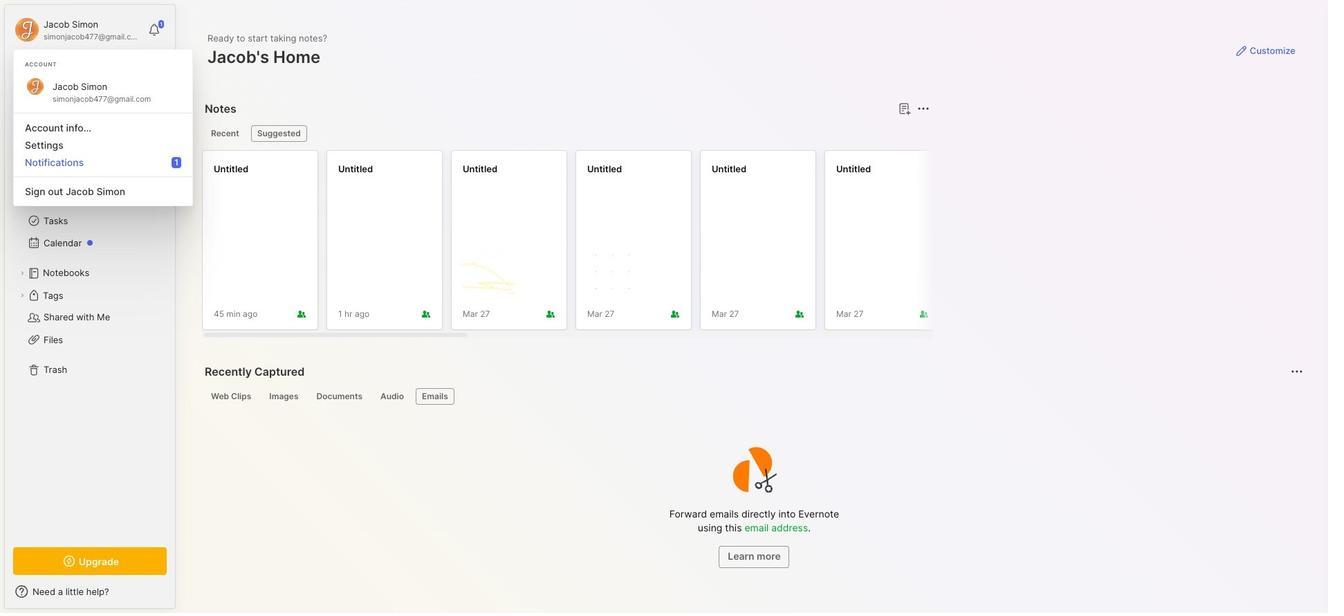 Task type: describe. For each thing, give the bounding box(es) containing it.
expand tags image
[[18, 291, 26, 300]]

Search text field
[[38, 71, 154, 84]]

expand notebooks image
[[18, 269, 26, 278]]

click to collapse image
[[175, 588, 185, 604]]

1 thumbnail image from the left
[[463, 246, 516, 299]]

2 thumbnail image from the left
[[588, 246, 640, 299]]



Task type: vqa. For each thing, say whether or not it's contained in the screenshot.
More actions icon
yes



Task type: locate. For each thing, give the bounding box(es) containing it.
row group
[[202, 150, 1329, 338]]

2 tab list from the top
[[205, 388, 1302, 405]]

0 vertical spatial tab list
[[205, 125, 928, 142]]

1 horizontal spatial thumbnail image
[[588, 246, 640, 299]]

more actions image
[[915, 100, 932, 117]]

tab
[[205, 125, 246, 142], [251, 125, 307, 142], [205, 388, 258, 405], [263, 388, 305, 405], [310, 388, 369, 405], [374, 388, 410, 405], [416, 388, 455, 405]]

WHAT'S NEW field
[[5, 581, 175, 603]]

none search field inside the main element
[[38, 69, 154, 85]]

Account field
[[13, 16, 141, 44]]

thumbnail image
[[463, 246, 516, 299], [588, 246, 640, 299]]

None search field
[[38, 69, 154, 85]]

0 horizontal spatial thumbnail image
[[463, 246, 516, 299]]

1 tab list from the top
[[205, 125, 928, 142]]

main element
[[0, 0, 180, 613]]

dropdown list menu
[[14, 107, 192, 200]]

tree inside the main element
[[5, 135, 175, 535]]

tree
[[5, 135, 175, 535]]

1 vertical spatial tab list
[[205, 388, 1302, 405]]

tab list
[[205, 125, 928, 142], [205, 388, 1302, 405]]

More actions field
[[914, 99, 933, 118]]



